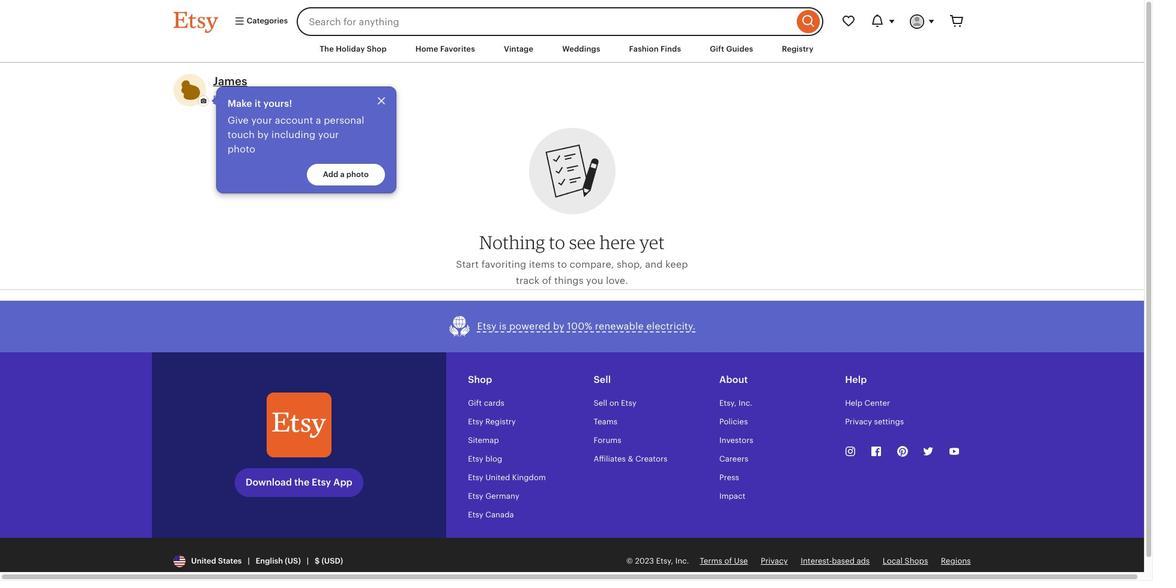 Task type: vqa. For each thing, say whether or not it's contained in the screenshot.
Submit button
no



Task type: describe. For each thing, give the bounding box(es) containing it.
the holiday shop link
[[311, 38, 396, 60]]

home
[[416, 44, 439, 53]]

local
[[883, 557, 903, 566]]

etsy germany link
[[468, 492, 520, 501]]

us image
[[173, 556, 185, 568]]

vintage link
[[495, 38, 543, 60]]

you
[[587, 276, 604, 287]]

&
[[628, 455, 634, 464]]

united states   |   english (us)   |   $ (usd)
[[187, 557, 343, 566]]

nothing
[[480, 231, 545, 254]]

the
[[320, 44, 334, 53]]

weddings link
[[554, 38, 610, 60]]

fashion
[[630, 44, 659, 53]]

personal
[[324, 115, 365, 126]]

etsy right on
[[621, 399, 637, 408]]

affiliates & creators
[[594, 455, 668, 464]]

1 | from the left
[[248, 557, 250, 566]]

shop inside 'menu bar'
[[367, 44, 387, 53]]

press
[[720, 473, 740, 482]]

add
[[323, 170, 339, 179]]

renewable
[[596, 321, 644, 332]]

a inside button
[[340, 170, 345, 179]]

blog
[[486, 455, 503, 464]]

0 vertical spatial etsy,
[[720, 399, 737, 408]]

etsy registry link
[[468, 417, 516, 427]]

etsy for etsy registry
[[468, 417, 484, 427]]

make it yours! give your account a personal touch by including your photo
[[228, 98, 365, 155]]

0 horizontal spatial registry
[[486, 417, 516, 427]]

privacy settings
[[846, 417, 905, 427]]

etsy for etsy is powered by 100% renewable electricity.
[[478, 321, 497, 332]]

etsy for etsy united kingdom
[[468, 473, 484, 482]]

the holiday shop
[[320, 44, 387, 53]]

press link
[[720, 473, 740, 482]]

english
[[256, 557, 283, 566]]

etsy for etsy germany
[[468, 492, 484, 501]]

gift for gift guides
[[710, 44, 725, 53]]

ads
[[857, 557, 870, 566]]

© 2023 etsy, inc.
[[627, 557, 690, 566]]

canada
[[486, 511, 514, 520]]

yet
[[640, 231, 665, 254]]

sell for sell on etsy
[[594, 399, 608, 408]]

1 horizontal spatial of
[[725, 557, 733, 566]]

regions button
[[942, 557, 972, 568]]

(usd)
[[322, 557, 343, 566]]

etsy, inc. link
[[720, 399, 753, 408]]

finds
[[661, 44, 682, 53]]

teams link
[[594, 417, 618, 427]]

1 vertical spatial etsy,
[[657, 557, 674, 566]]

germany
[[486, 492, 520, 501]]

keep
[[666, 259, 689, 271]]

etsy united kingdom
[[468, 473, 546, 482]]

etsy is powered by 100% renewable electricity. button
[[449, 315, 696, 338]]

touch
[[228, 129, 255, 141]]

privacy link
[[761, 557, 788, 566]]

none search field inside the categories 'banner'
[[297, 7, 824, 36]]

0 vertical spatial registry
[[783, 44, 814, 53]]

start
[[456, 259, 479, 271]]

etsy canada
[[468, 511, 514, 520]]

cards
[[484, 399, 505, 408]]

privacy for privacy settings
[[846, 417, 873, 427]]

2 | from the left
[[307, 557, 309, 566]]

gift cards
[[468, 399, 505, 408]]

1 horizontal spatial inc.
[[739, 399, 753, 408]]

privacy for privacy link
[[761, 557, 788, 566]]

1 vertical spatial your
[[318, 129, 339, 141]]

fashion finds link
[[621, 38, 691, 60]]

©
[[627, 557, 633, 566]]

about inside james about
[[302, 94, 330, 105]]

weddings
[[563, 44, 601, 53]]

shop,
[[617, 259, 643, 271]]

etsy canada link
[[468, 511, 514, 520]]

1 vertical spatial united
[[191, 557, 216, 566]]

gift for gift cards
[[468, 399, 482, 408]]

etsy is powered by 100% renewable electricity.
[[478, 321, 696, 332]]

policies link
[[720, 417, 748, 427]]

kingdom
[[512, 473, 546, 482]]

download the etsy app link
[[235, 469, 363, 498]]

local shops link
[[883, 557, 929, 566]]

sell for sell
[[594, 374, 611, 386]]

yours!
[[264, 98, 292, 109]]

investors
[[720, 436, 754, 445]]

james
[[213, 75, 247, 88]]

items
[[529, 259, 555, 271]]

gift cards link
[[468, 399, 505, 408]]

use
[[735, 557, 748, 566]]

sell on etsy link
[[594, 399, 637, 408]]

policies
[[720, 417, 748, 427]]

gift guides
[[710, 44, 754, 53]]

etsy registry
[[468, 417, 516, 427]]

categories button
[[225, 11, 293, 32]]

careers link
[[720, 455, 749, 464]]



Task type: locate. For each thing, give the bounding box(es) containing it.
about
[[302, 94, 330, 105], [720, 374, 748, 386]]

etsy inside button
[[478, 321, 497, 332]]

1 vertical spatial inc.
[[676, 557, 690, 566]]

shops
[[905, 557, 929, 566]]

1 vertical spatial photo
[[347, 170, 369, 179]]

download the etsy app
[[246, 477, 353, 489]]

about up account
[[302, 94, 330, 105]]

etsy for etsy blog
[[468, 455, 484, 464]]

1 horizontal spatial by
[[553, 321, 565, 332]]

on
[[610, 399, 619, 408]]

0 horizontal spatial a
[[316, 115, 321, 126]]

help for help
[[846, 374, 868, 386]]

compare,
[[570, 259, 615, 271]]

a down about button
[[316, 115, 321, 126]]

etsy
[[478, 321, 497, 332], [621, 399, 637, 408], [468, 417, 484, 427], [468, 455, 484, 464], [468, 473, 484, 482], [312, 477, 331, 489], [468, 492, 484, 501], [468, 511, 484, 520]]

creators
[[636, 455, 668, 464]]

1 horizontal spatial your
[[318, 129, 339, 141]]

sitemap
[[468, 436, 499, 445]]

2 sell from the top
[[594, 399, 608, 408]]

0 horizontal spatial etsy,
[[657, 557, 674, 566]]

investors link
[[720, 436, 754, 445]]

registry down cards
[[486, 417, 516, 427]]

1 help from the top
[[846, 374, 868, 386]]

etsy up sitemap link
[[468, 417, 484, 427]]

terms of use link
[[700, 557, 748, 566]]

1 horizontal spatial united
[[486, 473, 510, 482]]

photo
[[228, 144, 256, 155], [347, 170, 369, 179]]

0 horizontal spatial about
[[302, 94, 330, 105]]

sell up on
[[594, 374, 611, 386]]

see
[[570, 231, 596, 254]]

etsy, up policies
[[720, 399, 737, 408]]

guides
[[727, 44, 754, 53]]

nothing to see here yet start favoriting items to compare, shop, and keep track of things you love.
[[456, 231, 689, 287]]

1 horizontal spatial shop
[[468, 374, 493, 386]]

your
[[251, 115, 272, 126], [318, 129, 339, 141]]

0 vertical spatial your
[[251, 115, 272, 126]]

help up help center
[[846, 374, 868, 386]]

etsy germany
[[468, 492, 520, 501]]

1 horizontal spatial |
[[307, 557, 309, 566]]

united down the blog
[[486, 473, 510, 482]]

etsy left the blog
[[468, 455, 484, 464]]

0 horizontal spatial by
[[258, 129, 269, 141]]

privacy settings link
[[846, 417, 905, 427]]

shop right holiday
[[367, 44, 387, 53]]

etsy left "canada"
[[468, 511, 484, 520]]

1 horizontal spatial etsy,
[[720, 399, 737, 408]]

1 vertical spatial shop
[[468, 374, 493, 386]]

settings
[[875, 417, 905, 427]]

1 vertical spatial to
[[558, 259, 567, 271]]

1 sell from the top
[[594, 374, 611, 386]]

inc. up policies
[[739, 399, 753, 408]]

tooltip containing make it yours!
[[213, 87, 397, 194]]

etsy blog link
[[468, 455, 503, 464]]

james button
[[213, 74, 247, 90]]

0 vertical spatial photo
[[228, 144, 256, 155]]

gift guides link
[[701, 38, 763, 60]]

gift
[[710, 44, 725, 53], [468, 399, 482, 408]]

holiday
[[336, 44, 365, 53]]

0 horizontal spatial privacy
[[761, 557, 788, 566]]

1 horizontal spatial a
[[340, 170, 345, 179]]

menu bar
[[152, 36, 993, 63]]

1 vertical spatial registry
[[486, 417, 516, 427]]

photo inside button
[[347, 170, 369, 179]]

fashion finds
[[630, 44, 682, 53]]

1 vertical spatial by
[[553, 321, 565, 332]]

of inside the nothing to see here yet start favoriting items to compare, shop, and keep track of things you love.
[[543, 276, 552, 287]]

registry link
[[774, 38, 823, 60]]

center
[[865, 399, 891, 408]]

1 vertical spatial sell
[[594, 399, 608, 408]]

affiliates & creators link
[[594, 455, 668, 464]]

1 vertical spatial about
[[720, 374, 748, 386]]

based
[[833, 557, 855, 566]]

make
[[228, 98, 252, 109]]

the
[[295, 477, 310, 489]]

terms of use
[[700, 557, 748, 566]]

1 vertical spatial a
[[340, 170, 345, 179]]

inc. left terms
[[676, 557, 690, 566]]

100%
[[568, 321, 593, 332]]

states
[[218, 557, 242, 566]]

1 horizontal spatial privacy
[[846, 417, 873, 427]]

0 vertical spatial shop
[[367, 44, 387, 53]]

regions
[[942, 557, 972, 566]]

1 horizontal spatial registry
[[783, 44, 814, 53]]

0 horizontal spatial united
[[191, 557, 216, 566]]

0 vertical spatial of
[[543, 276, 552, 287]]

0 horizontal spatial |
[[248, 557, 250, 566]]

0 vertical spatial about
[[302, 94, 330, 105]]

gift left guides
[[710, 44, 725, 53]]

by right touch
[[258, 129, 269, 141]]

privacy right use
[[761, 557, 788, 566]]

0 vertical spatial sell
[[594, 374, 611, 386]]

united right us image
[[191, 557, 216, 566]]

sell
[[594, 374, 611, 386], [594, 399, 608, 408]]

vintage
[[504, 44, 534, 53]]

1 vertical spatial privacy
[[761, 557, 788, 566]]

inc.
[[739, 399, 753, 408], [676, 557, 690, 566]]

sell left on
[[594, 399, 608, 408]]

of down items
[[543, 276, 552, 287]]

photo down touch
[[228, 144, 256, 155]]

privacy down help center link
[[846, 417, 873, 427]]

0 horizontal spatial of
[[543, 276, 552, 287]]

shop up gift cards
[[468, 374, 493, 386]]

photo inside make it yours! give your account a personal touch by including your photo
[[228, 144, 256, 155]]

is
[[499, 321, 507, 332]]

| left $
[[307, 557, 309, 566]]

0 vertical spatial by
[[258, 129, 269, 141]]

etsy blog
[[468, 455, 503, 464]]

1 vertical spatial of
[[725, 557, 733, 566]]

categories
[[245, 16, 288, 25]]

james about
[[213, 75, 330, 105]]

0 vertical spatial help
[[846, 374, 868, 386]]

by left 100%
[[553, 321, 565, 332]]

by inside button
[[553, 321, 565, 332]]

1 horizontal spatial photo
[[347, 170, 369, 179]]

teams
[[594, 417, 618, 427]]

here
[[600, 231, 636, 254]]

of left use
[[725, 557, 733, 566]]

0 horizontal spatial shop
[[367, 44, 387, 53]]

affiliates
[[594, 455, 626, 464]]

Search for anything text field
[[297, 7, 794, 36]]

2023
[[635, 557, 655, 566]]

by inside make it yours! give your account a personal touch by including your photo
[[258, 129, 269, 141]]

it
[[255, 98, 261, 109]]

forums
[[594, 436, 622, 445]]

0 vertical spatial to
[[549, 231, 566, 254]]

a right add
[[340, 170, 345, 179]]

gift inside "link"
[[710, 44, 725, 53]]

$
[[315, 557, 320, 566]]

etsy up etsy canada
[[468, 492, 484, 501]]

0 vertical spatial privacy
[[846, 417, 873, 427]]

0 horizontal spatial gift
[[468, 399, 482, 408]]

add a photo
[[323, 170, 369, 179]]

0 vertical spatial inc.
[[739, 399, 753, 408]]

to left see
[[549, 231, 566, 254]]

menu bar containing the holiday shop
[[152, 36, 993, 63]]

help
[[846, 374, 868, 386], [846, 399, 863, 408]]

etsy, right 2023
[[657, 557, 674, 566]]

1 vertical spatial gift
[[468, 399, 482, 408]]

registry right guides
[[783, 44, 814, 53]]

1 vertical spatial help
[[846, 399, 863, 408]]

0 horizontal spatial inc.
[[676, 557, 690, 566]]

sitemap link
[[468, 436, 499, 445]]

electricity.
[[647, 321, 696, 332]]

interest-
[[801, 557, 833, 566]]

impact link
[[720, 492, 746, 501]]

help left center
[[846, 399, 863, 408]]

sell on etsy
[[594, 399, 637, 408]]

to up things
[[558, 259, 567, 271]]

0 vertical spatial gift
[[710, 44, 725, 53]]

interest-based ads
[[801, 557, 870, 566]]

help for help center
[[846, 399, 863, 408]]

about up etsy, inc.
[[720, 374, 748, 386]]

tooltip
[[213, 87, 397, 194]]

help center
[[846, 399, 891, 408]]

favoriting
[[482, 259, 527, 271]]

0 vertical spatial a
[[316, 115, 321, 126]]

| right states
[[248, 557, 250, 566]]

etsy for etsy canada
[[468, 511, 484, 520]]

etsy, inc.
[[720, 399, 753, 408]]

a inside make it yours! give your account a personal touch by including your photo
[[316, 115, 321, 126]]

1 horizontal spatial gift
[[710, 44, 725, 53]]

photo right add
[[347, 170, 369, 179]]

interest-based ads link
[[801, 557, 870, 566]]

etsy right the
[[312, 477, 331, 489]]

track
[[516, 276, 540, 287]]

your down personal
[[318, 129, 339, 141]]

None search field
[[297, 7, 824, 36]]

2 help from the top
[[846, 399, 863, 408]]

etsy left is on the left
[[478, 321, 497, 332]]

etsy down etsy blog
[[468, 473, 484, 482]]

including
[[272, 129, 316, 141]]

local shops
[[883, 557, 929, 566]]

1 horizontal spatial about
[[720, 374, 748, 386]]

things
[[555, 276, 584, 287]]

your down it
[[251, 115, 272, 126]]

united
[[486, 473, 510, 482], [191, 557, 216, 566]]

0 horizontal spatial photo
[[228, 144, 256, 155]]

gift left cards
[[468, 399, 482, 408]]

forums link
[[594, 436, 622, 445]]

categories banner
[[152, 0, 993, 36]]

0 vertical spatial united
[[486, 473, 510, 482]]

by
[[258, 129, 269, 141], [553, 321, 565, 332]]

0 horizontal spatial your
[[251, 115, 272, 126]]



